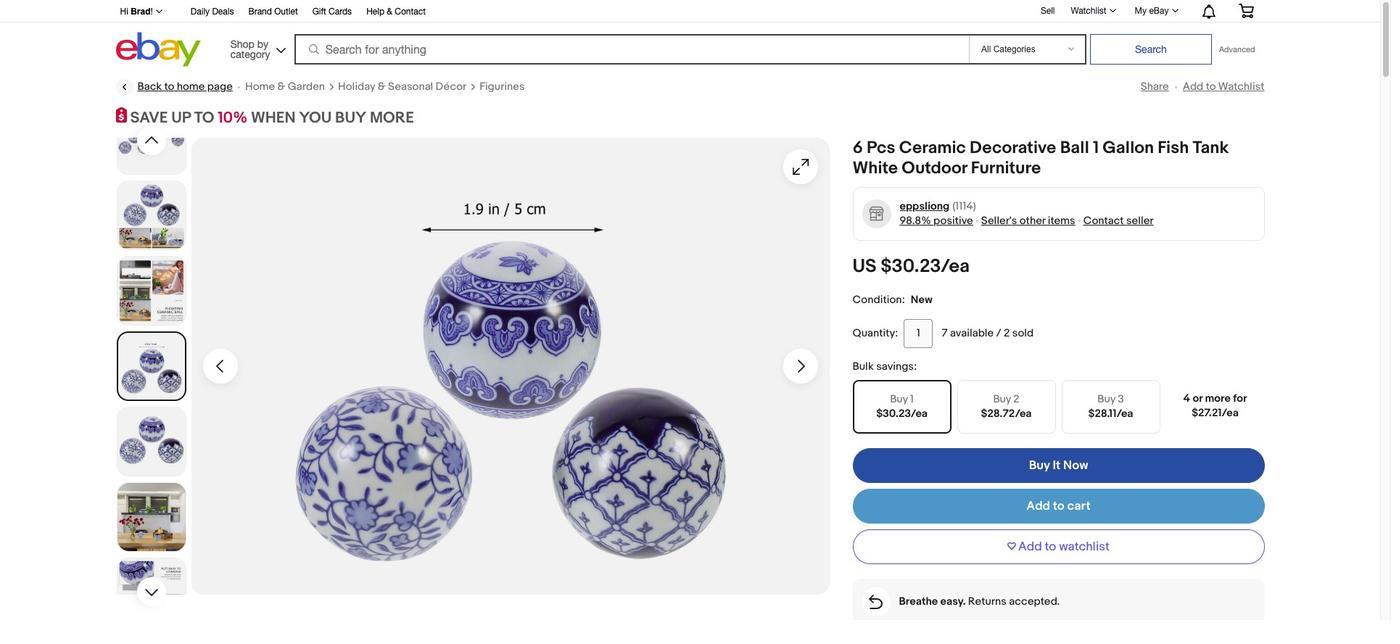 Task type: describe. For each thing, give the bounding box(es) containing it.
contact inside help & contact link
[[395, 7, 426, 17]]

category
[[230, 48, 270, 60]]

(1114)
[[953, 199, 976, 213]]

home & garden link
[[245, 80, 325, 94]]

buy it now link
[[853, 448, 1265, 483]]

brand
[[248, 7, 272, 17]]

available
[[950, 326, 994, 340]]

to
[[194, 109, 214, 128]]

eppsliong (1114)
[[900, 199, 976, 213]]

furniture
[[971, 158, 1041, 178]]

shop by category
[[230, 38, 270, 60]]

add to watchlist button
[[853, 529, 1265, 564]]

add to cart link
[[853, 489, 1265, 523]]

6 pcs ceramic decorative ball 1 gallon fish tank white outdoor furniture
[[853, 138, 1229, 178]]

us
[[853, 255, 877, 278]]

98.8% positive
[[900, 214, 973, 228]]

outlet
[[274, 7, 298, 17]]

advanced
[[1220, 45, 1255, 54]]

home
[[177, 80, 205, 94]]

picture 8 of 12 image
[[118, 333, 185, 399]]

home & garden
[[245, 80, 325, 94]]

& for contact
[[387, 7, 392, 17]]

0 horizontal spatial 2
[[1004, 326, 1010, 340]]

seasonal
[[388, 80, 433, 94]]

you
[[299, 109, 332, 128]]

gift
[[312, 7, 326, 17]]

$27.21/ea
[[1192, 406, 1239, 420]]

Quantity: text field
[[904, 319, 933, 348]]

us $30.23/ea
[[853, 255, 970, 278]]

back
[[137, 80, 162, 94]]

seller's other items link
[[981, 214, 1076, 228]]

to for home
[[164, 80, 174, 94]]

or
[[1193, 391, 1203, 405]]

add to cart
[[1027, 499, 1091, 513]]

my
[[1135, 6, 1147, 16]]

figurines link
[[480, 80, 525, 94]]

more
[[370, 109, 414, 128]]

add to watchlist
[[1019, 539, 1110, 554]]

buy it now
[[1029, 458, 1088, 473]]

buy 1 $30.23/ea
[[877, 392, 928, 420]]

condition:
[[853, 293, 905, 307]]

share button
[[1141, 80, 1169, 94]]

watchlist link
[[1063, 2, 1123, 20]]

sell link
[[1034, 6, 1062, 16]]

my ebay link
[[1127, 2, 1185, 20]]

10%
[[218, 109, 248, 128]]

cart
[[1068, 499, 1091, 513]]

account navigation
[[112, 0, 1265, 22]]

buy 3 $28.11/ea
[[1089, 392, 1133, 420]]

seller's
[[981, 214, 1017, 228]]

other
[[1020, 214, 1046, 228]]

eppsliong image
[[862, 199, 892, 229]]

fish
[[1158, 138, 1189, 158]]

buy
[[335, 109, 366, 128]]

figurines
[[480, 80, 525, 94]]

7 available / 2 sold
[[942, 326, 1034, 340]]

sell
[[1041, 6, 1055, 16]]

0 vertical spatial $30.23/ea
[[881, 255, 970, 278]]

picture 9 of 12 image
[[117, 407, 185, 476]]

buy for 2
[[993, 392, 1011, 406]]

by
[[257, 38, 268, 50]]

hi brad !
[[120, 7, 153, 17]]

breathe easy. returns accepted.
[[899, 595, 1060, 608]]

positive
[[934, 214, 973, 228]]

1 inside 6 pcs ceramic decorative ball 1 gallon fish tank white outdoor furniture
[[1093, 138, 1099, 158]]

add to watchlist
[[1183, 80, 1265, 94]]

contact seller link
[[1084, 214, 1154, 228]]

up
[[171, 109, 191, 128]]

advanced link
[[1212, 35, 1263, 64]]

home
[[245, 80, 275, 94]]

1 vertical spatial $30.23/ea
[[877, 407, 928, 420]]

with details__icon image
[[869, 595, 883, 609]]

contact seller
[[1084, 214, 1154, 228]]

picture 11 of 12 image
[[117, 558, 185, 620]]

décor
[[436, 80, 467, 94]]

1 horizontal spatial watchlist
[[1219, 80, 1265, 94]]

7
[[942, 326, 948, 340]]

buy for it
[[1029, 458, 1050, 473]]

your shopping cart image
[[1238, 4, 1255, 18]]

2 inside buy 2 $28.72/ea
[[1014, 392, 1020, 406]]

add to watchlist link
[[1183, 80, 1265, 94]]

$28.11/ea
[[1089, 407, 1133, 420]]

shop
[[230, 38, 255, 50]]

6
[[853, 138, 863, 158]]

seller's other items
[[981, 214, 1076, 228]]

ball
[[1060, 138, 1089, 158]]

accepted.
[[1009, 595, 1060, 608]]

gift cards
[[312, 7, 352, 17]]

hi
[[120, 7, 128, 17]]

seller
[[1127, 214, 1154, 228]]

98.8% positive link
[[900, 214, 973, 228]]

picture 5 of 12 image
[[117, 106, 185, 174]]

help & contact link
[[366, 4, 426, 20]]



Task type: locate. For each thing, give the bounding box(es) containing it.
4 or more for $27.21/ea
[[1184, 391, 1247, 420]]

holiday
[[338, 80, 375, 94]]

6 pcs ceramic decorative ball 1 gallon fish tank white outdoor furniture - picture 8 of 12 image
[[191, 138, 830, 595]]

& right holiday
[[378, 80, 386, 94]]

0 vertical spatial 2
[[1004, 326, 1010, 340]]

page
[[207, 80, 233, 94]]

gift cards link
[[312, 4, 352, 20]]

gallon
[[1103, 138, 1154, 158]]

1 down savings:
[[911, 392, 914, 406]]

eppsliong link
[[900, 199, 950, 214]]

watchlist inside account navigation
[[1071, 6, 1107, 16]]

1 right ball
[[1093, 138, 1099, 158]]

2 right /
[[1004, 326, 1010, 340]]

2 up $28.72/ea
[[1014, 392, 1020, 406]]

daily
[[191, 7, 210, 17]]

None submit
[[1090, 34, 1212, 65]]

/
[[996, 326, 1002, 340]]

to down advanced link
[[1206, 80, 1216, 94]]

to for watchlist
[[1206, 80, 1216, 94]]

help & contact
[[366, 7, 426, 17]]

eppsliong
[[900, 199, 950, 213]]

white
[[853, 158, 898, 178]]

none submit inside shop by category banner
[[1090, 34, 1212, 65]]

& for garden
[[277, 80, 285, 94]]

contact left seller
[[1084, 214, 1124, 228]]

0 vertical spatial 1
[[1093, 138, 1099, 158]]

to right "back"
[[164, 80, 174, 94]]

2
[[1004, 326, 1010, 340], [1014, 392, 1020, 406]]

4
[[1184, 391, 1191, 405]]

holiday & seasonal décor link
[[338, 80, 467, 94]]

cards
[[329, 7, 352, 17]]

back to home page link
[[116, 78, 233, 96]]

to inside button
[[1045, 539, 1057, 554]]

bulk
[[853, 359, 874, 373]]

savings:
[[877, 359, 917, 373]]

now
[[1064, 458, 1088, 473]]

add down add to cart link
[[1019, 539, 1042, 554]]

1 inside buy 1 $30.23/ea
[[911, 392, 914, 406]]

to for cart
[[1053, 499, 1065, 513]]

ceramic
[[899, 138, 966, 158]]

breathe
[[899, 595, 938, 608]]

condition: new
[[853, 293, 933, 307]]

garden
[[288, 80, 325, 94]]

1 vertical spatial 1
[[911, 392, 914, 406]]

shop by category banner
[[112, 0, 1265, 70]]

& right help
[[387, 7, 392, 17]]

contact
[[395, 7, 426, 17], [1084, 214, 1124, 228]]

0 horizontal spatial &
[[277, 80, 285, 94]]

Search for anything text field
[[296, 36, 966, 63]]

& right home
[[277, 80, 285, 94]]

0 horizontal spatial 1
[[911, 392, 914, 406]]

items
[[1048, 214, 1076, 228]]

buy inside buy 3 $28.11/ea
[[1098, 392, 1116, 406]]

bulk savings:
[[853, 359, 917, 373]]

shop by category button
[[224, 32, 289, 63]]

to left the watchlist at the right of the page
[[1045, 539, 1057, 554]]

& for seasonal
[[378, 80, 386, 94]]

add for add to watchlist
[[1019, 539, 1042, 554]]

buy for 3
[[1098, 392, 1116, 406]]

buy left it
[[1029, 458, 1050, 473]]

1 vertical spatial add
[[1027, 499, 1051, 513]]

add for add to watchlist
[[1183, 80, 1204, 94]]

$30.23/ea down savings:
[[877, 407, 928, 420]]

1 vertical spatial 2
[[1014, 392, 1020, 406]]

&
[[387, 7, 392, 17], [277, 80, 285, 94], [378, 80, 386, 94]]

buy up $28.72/ea
[[993, 392, 1011, 406]]

decorative
[[970, 138, 1057, 158]]

0 horizontal spatial contact
[[395, 7, 426, 17]]

buy 2 $28.72/ea
[[981, 392, 1032, 420]]

watchlist down advanced link
[[1219, 80, 1265, 94]]

more
[[1205, 391, 1231, 405]]

daily deals
[[191, 7, 234, 17]]

!
[[151, 7, 153, 17]]

buy for 1
[[890, 392, 908, 406]]

& inside account navigation
[[387, 7, 392, 17]]

2 horizontal spatial &
[[387, 7, 392, 17]]

sold
[[1013, 326, 1034, 340]]

add right share
[[1183, 80, 1204, 94]]

easy.
[[941, 595, 966, 608]]

3
[[1118, 392, 1124, 406]]

buy inside buy 1 $30.23/ea
[[890, 392, 908, 406]]

returns
[[968, 595, 1007, 608]]

holiday & seasonal décor
[[338, 80, 467, 94]]

help
[[366, 7, 385, 17]]

picture 7 of 12 image
[[117, 257, 185, 325]]

0 horizontal spatial watchlist
[[1071, 6, 1107, 16]]

2 vertical spatial add
[[1019, 539, 1042, 554]]

watchlist right sell
[[1071, 6, 1107, 16]]

1 horizontal spatial 2
[[1014, 392, 1020, 406]]

contact right help
[[395, 7, 426, 17]]

deals
[[212, 7, 234, 17]]

1 horizontal spatial contact
[[1084, 214, 1124, 228]]

0 vertical spatial watchlist
[[1071, 6, 1107, 16]]

1 horizontal spatial &
[[378, 80, 386, 94]]

save
[[130, 109, 168, 128]]

brad
[[131, 7, 151, 17]]

buy inside 'link'
[[1029, 458, 1050, 473]]

add left cart
[[1027, 499, 1051, 513]]

ebay
[[1149, 6, 1169, 16]]

$30.23/ea
[[881, 255, 970, 278], [877, 407, 928, 420]]

buy left 3
[[1098, 392, 1116, 406]]

buy
[[890, 392, 908, 406], [993, 392, 1011, 406], [1098, 392, 1116, 406], [1029, 458, 1050, 473]]

$28.72/ea
[[981, 407, 1032, 420]]

for
[[1234, 391, 1247, 405]]

to
[[164, 80, 174, 94], [1206, 80, 1216, 94], [1053, 499, 1065, 513], [1045, 539, 1057, 554]]

back to home page
[[137, 80, 233, 94]]

daily deals link
[[191, 4, 234, 20]]

outdoor
[[902, 158, 967, 178]]

$30.23/ea up new
[[881, 255, 970, 278]]

share
[[1141, 80, 1169, 94]]

1 vertical spatial watchlist
[[1219, 80, 1265, 94]]

new
[[911, 293, 933, 307]]

buy inside buy 2 $28.72/ea
[[993, 392, 1011, 406]]

add inside button
[[1019, 539, 1042, 554]]

0 vertical spatial contact
[[395, 7, 426, 17]]

brand outlet
[[248, 7, 298, 17]]

my ebay
[[1135, 6, 1169, 16]]

tank
[[1193, 138, 1229, 158]]

1 vertical spatial contact
[[1084, 214, 1124, 228]]

buy down savings:
[[890, 392, 908, 406]]

1 horizontal spatial 1
[[1093, 138, 1099, 158]]

0 vertical spatial add
[[1183, 80, 1204, 94]]

picture 6 of 12 image
[[117, 181, 185, 249]]

pcs
[[867, 138, 896, 158]]

save up to 10% when you buy more
[[130, 109, 414, 128]]

add for add to cart
[[1027, 499, 1051, 513]]

it
[[1053, 458, 1061, 473]]

when
[[251, 109, 296, 128]]

picture 10 of 12 image
[[117, 483, 185, 551]]

to for watchlist
[[1045, 539, 1057, 554]]

to left cart
[[1053, 499, 1065, 513]]



Task type: vqa. For each thing, say whether or not it's contained in the screenshot.
Breathe
yes



